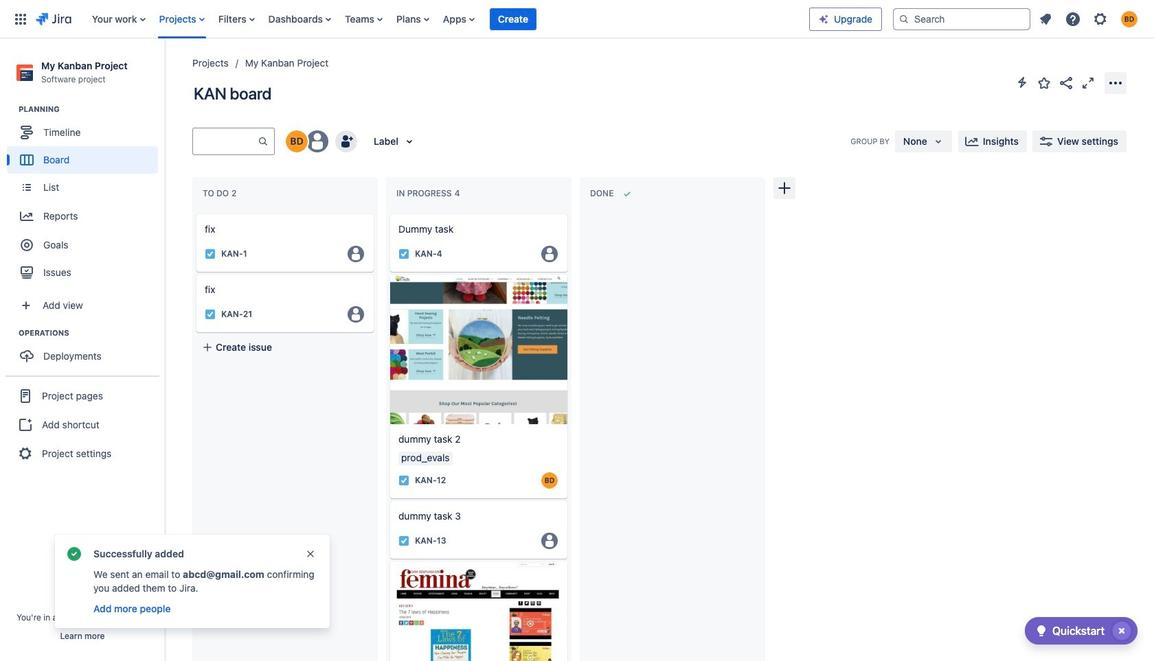 Task type: describe. For each thing, give the bounding box(es) containing it.
heading for the planning image
[[19, 104, 164, 115]]

star kan board image
[[1036, 75, 1052, 91]]

help image
[[1065, 11, 1081, 27]]

0 horizontal spatial task image
[[205, 249, 216, 260]]

Search this board text field
[[193, 129, 258, 154]]

group for operations "image"
[[7, 328, 164, 375]]

create column image
[[776, 180, 793, 196]]

notifications image
[[1037, 11, 1054, 27]]

sidebar element
[[0, 38, 165, 662]]

0 horizontal spatial list
[[85, 0, 809, 38]]

create issue image
[[381, 205, 397, 221]]

automations menu button icon image
[[1014, 74, 1030, 91]]

appswitcher icon image
[[12, 11, 29, 27]]

search image
[[899, 13, 910, 24]]

Search field
[[893, 8, 1030, 30]]

sidebar navigation image
[[150, 55, 180, 82]]

to do element
[[203, 188, 239, 199]]

1 vertical spatial task image
[[398, 536, 409, 547]]



Task type: vqa. For each thing, say whether or not it's contained in the screenshot.
search field
yes



Task type: locate. For each thing, give the bounding box(es) containing it.
1 vertical spatial heading
[[19, 328, 164, 339]]

list
[[85, 0, 809, 38], [1033, 7, 1146, 31]]

jira image
[[36, 11, 71, 27], [36, 11, 71, 27]]

1 vertical spatial task image
[[205, 309, 216, 320]]

heading for operations "image"
[[19, 328, 164, 339]]

in progress element
[[396, 188, 463, 199]]

0 vertical spatial heading
[[19, 104, 164, 115]]

1 horizontal spatial task image
[[398, 536, 409, 547]]

your profile and settings image
[[1121, 11, 1138, 27]]

dismiss quickstart image
[[1111, 620, 1133, 642]]

add people image
[[338, 133, 354, 150]]

0 vertical spatial task image
[[205, 249, 216, 260]]

2 vertical spatial task image
[[398, 475, 409, 486]]

task image
[[205, 249, 216, 260], [398, 536, 409, 547]]

None search field
[[893, 8, 1030, 30]]

1 horizontal spatial list
[[1033, 7, 1146, 31]]

group
[[7, 104, 164, 291], [7, 328, 164, 375], [5, 376, 159, 473]]

settings image
[[1092, 11, 1109, 27]]

primary element
[[8, 0, 809, 38]]

2 vertical spatial group
[[5, 376, 159, 473]]

planning image
[[2, 101, 19, 118]]

view settings image
[[1038, 133, 1055, 150]]

heading
[[19, 104, 164, 115], [19, 328, 164, 339]]

success image
[[66, 546, 82, 563]]

operations image
[[2, 325, 19, 342]]

dismiss image
[[305, 549, 316, 560]]

0 vertical spatial group
[[7, 104, 164, 291]]

list item
[[490, 0, 537, 38]]

1 vertical spatial group
[[7, 328, 164, 375]]

group for the planning image
[[7, 104, 164, 291]]

task image
[[398, 249, 409, 260], [205, 309, 216, 320], [398, 475, 409, 486]]

2 heading from the top
[[19, 328, 164, 339]]

more actions image
[[1107, 75, 1124, 91]]

1 heading from the top
[[19, 104, 164, 115]]

0 vertical spatial task image
[[398, 249, 409, 260]]

create issue image
[[187, 205, 203, 221]]

enter full screen image
[[1080, 75, 1096, 91]]

banner
[[0, 0, 1154, 38]]

goal image
[[21, 239, 33, 252]]



